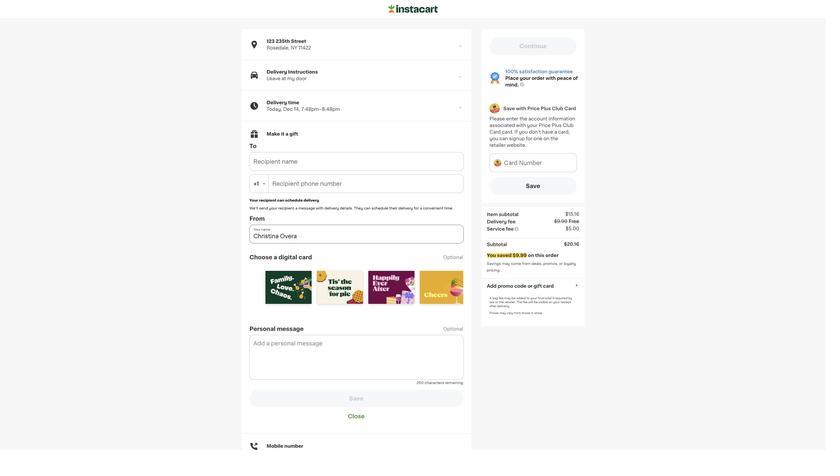 Task type: locate. For each thing, give the bounding box(es) containing it.
2 horizontal spatial can
[[500, 136, 508, 141]]

from inside savings may come from deals, promos, or loyalty pricing.
[[522, 262, 531, 266]]

1 vertical spatial order
[[546, 253, 559, 258]]

with up the if
[[516, 123, 526, 128]]

delivery
[[267, 70, 287, 74], [267, 100, 287, 105], [487, 220, 507, 224]]

1 horizontal spatial for
[[526, 136, 533, 141]]

1 horizontal spatial can
[[364, 207, 371, 210]]

1 vertical spatial delivery
[[267, 100, 287, 105]]

gift right it
[[290, 132, 298, 136]]

add promo code or gift card
[[487, 284, 554, 289]]

with down the guarantee
[[546, 76, 556, 81]]

order up promos,
[[546, 253, 559, 258]]

0 vertical spatial order
[[532, 76, 545, 81]]

or right code on the right of page
[[528, 284, 533, 289]]

delivery.
[[498, 305, 510, 308]]

mobile number
[[267, 444, 304, 448]]

fee down delivery fee
[[506, 227, 514, 231]]

1 vertical spatial optional
[[444, 327, 463, 331]]

Your name text field
[[250, 225, 463, 243]]

gift up final
[[534, 284, 542, 289]]

on inside a bag fee may be added to your final total if required by law or the retailer. the fee will be visible on your receipt after delivery.
[[549, 301, 553, 304]]

0 vertical spatial on
[[544, 136, 550, 141]]

a right have on the top of page
[[555, 130, 557, 134]]

peace
[[557, 76, 572, 81]]

this
[[535, 253, 545, 258]]

1 vertical spatial gift
[[534, 284, 542, 289]]

may down "delivery."
[[500, 312, 506, 315]]

may inside savings may come from deals, promos, or loyalty pricing.
[[502, 262, 510, 266]]

11422
[[299, 46, 311, 50]]

2 vertical spatial can
[[364, 207, 371, 210]]

your up don't
[[527, 123, 538, 128]]

$9.99 free
[[554, 219, 580, 224]]

message
[[299, 207, 315, 210], [277, 326, 304, 332]]

can right your
[[277, 199, 284, 202]]

2 vertical spatial delivery
[[487, 220, 507, 224]]

delivery inside delivery time today, dec 14, 7:48pm–8:48pm
[[267, 100, 287, 105]]

delivery up service on the right bottom of the page
[[487, 220, 507, 224]]

card,
[[559, 130, 570, 134]]

2 vertical spatial the
[[499, 301, 504, 304]]

don't
[[529, 130, 541, 134]]

'happily ever after' on a purple card with gifts in the background image
[[368, 271, 415, 304]]

1 horizontal spatial you
[[519, 130, 528, 134]]

on left this
[[528, 253, 534, 258]]

prices may vary from those in store.
[[490, 312, 543, 315]]

save up enter
[[504, 106, 515, 111]]

the down have on the top of page
[[551, 136, 559, 141]]

savings
[[487, 262, 501, 266]]

may
[[502, 262, 510, 266], [505, 297, 511, 300], [500, 312, 506, 315]]

your right send
[[269, 207, 277, 210]]

1 horizontal spatial plus
[[552, 123, 562, 128]]

'cheers' text on a yellow background next to a martini glass with strawberry image
[[420, 271, 466, 304]]

on down total
[[549, 301, 553, 304]]

1 horizontal spatial save
[[526, 184, 541, 189]]

subtotal
[[499, 212, 519, 217]]

fee down subtotal at right
[[508, 220, 516, 224]]

a bag fee may be added to your final total if required by law or the retailer. the fee will be visible on your receipt after delivery.
[[490, 297, 573, 308]]

0 horizontal spatial or
[[496, 301, 499, 304]]

home image
[[389, 4, 438, 14]]

message right personal
[[277, 326, 304, 332]]

for left convenient
[[414, 207, 419, 210]]

optional
[[444, 255, 463, 260], [444, 327, 463, 331]]

1 vertical spatial club
[[563, 123, 574, 128]]

more info about 100% satisfaction guarantee image
[[520, 82, 525, 87]]

0 horizontal spatial plus
[[541, 106, 551, 111]]

plus up account
[[541, 106, 551, 111]]

0 horizontal spatial the
[[499, 301, 504, 304]]

can
[[500, 136, 508, 141], [277, 199, 284, 202], [364, 207, 371, 210]]

1 horizontal spatial delivery
[[325, 207, 339, 210]]

0 vertical spatial price
[[528, 106, 540, 111]]

service fee
[[487, 227, 514, 231]]

your up will
[[531, 297, 537, 300]]

recipient down your recipient can schedule delivery
[[278, 207, 295, 210]]

fee down the to
[[523, 301, 528, 304]]

0 vertical spatial card
[[299, 255, 312, 260]]

from group
[[250, 215, 463, 243]]

0 vertical spatial delivery
[[267, 70, 287, 74]]

rosedale,
[[267, 46, 290, 50]]

1 vertical spatial for
[[414, 207, 419, 210]]

a
[[555, 130, 557, 134], [286, 132, 289, 136], [295, 207, 298, 210], [420, 207, 422, 210], [274, 255, 277, 260]]

promos,
[[544, 262, 559, 266]]

7:48pm–8:48pm
[[301, 107, 340, 112]]

2 optional from the top
[[444, 327, 463, 331]]

1 vertical spatial be
[[534, 301, 538, 304]]

can right they in the left top of the page
[[364, 207, 371, 210]]

2 vertical spatial may
[[500, 312, 506, 315]]

price up have on the top of page
[[539, 123, 551, 128]]

be right will
[[534, 301, 538, 304]]

0 horizontal spatial order
[[532, 76, 545, 81]]

you right the if
[[519, 130, 528, 134]]

0 vertical spatial gift
[[290, 132, 298, 136]]

0 horizontal spatial can
[[277, 199, 284, 202]]

prices
[[490, 312, 499, 315]]

0 vertical spatial $9.99
[[554, 219, 568, 224]]

from
[[250, 216, 265, 221]]

club up card,
[[563, 123, 574, 128]]

card up information at the top of page
[[565, 106, 576, 111]]

make it a gift
[[267, 132, 298, 136]]

1 horizontal spatial order
[[546, 253, 559, 258]]

0 vertical spatial schedule
[[285, 199, 303, 202]]

1 vertical spatial schedule
[[372, 207, 389, 210]]

0 vertical spatial for
[[526, 136, 533, 141]]

0 horizontal spatial from
[[514, 312, 521, 315]]

2 horizontal spatial or
[[559, 262, 563, 266]]

0 vertical spatial the
[[520, 117, 528, 121]]

1 vertical spatial card
[[490, 130, 501, 134]]

the up "delivery."
[[499, 301, 504, 304]]

1 vertical spatial from
[[514, 312, 521, 315]]

1 vertical spatial card
[[543, 284, 554, 289]]

a left convenient
[[420, 207, 422, 210]]

1 vertical spatial $9.99
[[513, 253, 527, 258]]

delivery fee
[[487, 220, 516, 224]]

0 horizontal spatial delivery
[[304, 199, 319, 202]]

2 vertical spatial on
[[549, 301, 553, 304]]

the right enter
[[520, 117, 528, 121]]

plus down information at the top of page
[[552, 123, 562, 128]]

1 vertical spatial recipient
[[278, 207, 295, 210]]

card
[[299, 255, 312, 260], [543, 284, 554, 289]]

may inside a bag fee may be added to your final total if required by law or the retailer. the fee will be visible on your receipt after delivery.
[[505, 297, 511, 300]]

1 horizontal spatial recipient
[[278, 207, 295, 210]]

to
[[250, 144, 257, 149]]

may for come
[[502, 262, 510, 266]]

delivery
[[304, 199, 319, 202], [325, 207, 339, 210], [399, 207, 413, 210]]

information
[[549, 117, 576, 121]]

$9.99 left free
[[554, 219, 568, 224]]

on down have on the top of page
[[544, 136, 550, 141]]

final
[[538, 297, 545, 300]]

0 vertical spatial can
[[500, 136, 508, 141]]

delivery up leave
[[267, 70, 287, 74]]

time.
[[444, 207, 454, 210]]

save inside button
[[526, 184, 541, 189]]

with up enter
[[516, 106, 527, 111]]

remaining
[[445, 381, 463, 385]]

1 horizontal spatial the
[[520, 117, 528, 121]]

your up the "more info about 100% satisfaction guarantee" icon
[[520, 76, 531, 81]]

price inside please enter the account information associated with your price plus club card card. if you don't have a card, you can signup for one on the retailer website.
[[539, 123, 551, 128]]

service
[[487, 227, 505, 231]]

2 horizontal spatial the
[[551, 136, 559, 141]]

place
[[506, 76, 519, 81]]

from down 'you saved $9.99 on this order'
[[522, 262, 531, 266]]

gift inside add promo code or gift card button
[[534, 284, 542, 289]]

retailer
[[490, 143, 506, 148]]

order
[[532, 76, 545, 81], [546, 253, 559, 258]]

free
[[569, 219, 580, 224]]

$9.99 up come at bottom right
[[513, 253, 527, 258]]

0 vertical spatial may
[[502, 262, 510, 266]]

club inside please enter the account information associated with your price plus club card card. if you don't have a card, you can signup for one on the retailer website.
[[563, 123, 574, 128]]

close button
[[340, 410, 373, 423]]

or left loyalty
[[559, 262, 563, 266]]

with inside please enter the account information associated with your price plus club card card. if you don't have a card, you can signup for one on the retailer website.
[[516, 123, 526, 128]]

1 vertical spatial or
[[528, 284, 533, 289]]

or down bag
[[496, 301, 499, 304]]

plus
[[541, 106, 551, 111], [552, 123, 562, 128]]

0 vertical spatial be
[[512, 297, 516, 300]]

0 vertical spatial save
[[504, 106, 515, 111]]

the inside a bag fee may be added to your final total if required by law or the retailer. the fee will be visible on your receipt after delivery.
[[499, 301, 504, 304]]

be up retailer.
[[512, 297, 516, 300]]

0 vertical spatial from
[[522, 262, 531, 266]]

123
[[267, 39, 275, 44]]

your recipient can schedule delivery
[[250, 199, 319, 202]]

order down 100% satisfaction guarantee
[[532, 76, 545, 81]]

0 horizontal spatial you
[[490, 136, 499, 141]]

may up retailer.
[[505, 297, 511, 300]]

card right digital
[[299, 255, 312, 260]]

save button
[[490, 177, 577, 195]]

with left details.
[[316, 207, 324, 210]]

Recipient phone number telephone field
[[268, 175, 463, 193]]

1 horizontal spatial from
[[522, 262, 531, 266]]

1 horizontal spatial or
[[528, 284, 533, 289]]

at
[[282, 76, 286, 81]]

for
[[526, 136, 533, 141], [414, 207, 419, 210]]

0 horizontal spatial save
[[504, 106, 515, 111]]

delivery up today,
[[267, 100, 287, 105]]

club up information at the top of page
[[552, 106, 564, 111]]

1 horizontal spatial be
[[534, 301, 538, 304]]

account
[[529, 117, 548, 121]]

Recipient name text field
[[250, 152, 463, 171]]

dec
[[283, 107, 293, 112]]

on
[[544, 136, 550, 141], [528, 253, 534, 258], [549, 301, 553, 304]]

delivery for today,
[[267, 100, 287, 105]]

'family. love. chaos.' written beside a plate of food on a green background image
[[265, 271, 312, 304]]

save down the card number text box at the right of the page
[[526, 184, 541, 189]]

loyalty
[[564, 262, 576, 266]]

can down the card.
[[500, 136, 508, 141]]

the
[[520, 117, 528, 121], [551, 136, 559, 141], [499, 301, 504, 304]]

card
[[565, 106, 576, 111], [490, 130, 501, 134]]

price up account
[[528, 106, 540, 111]]

recipient
[[259, 199, 277, 202], [278, 207, 295, 210]]

1 horizontal spatial gift
[[534, 284, 542, 289]]

delivery time image
[[458, 105, 463, 111]]

from
[[522, 262, 531, 266], [514, 312, 521, 315]]

2 vertical spatial or
[[496, 301, 499, 304]]

associated
[[490, 123, 515, 128]]

1 horizontal spatial card
[[543, 284, 554, 289]]

0 vertical spatial message
[[299, 207, 315, 210]]

website.
[[507, 143, 527, 148]]

recipient up send
[[259, 199, 277, 202]]

0 vertical spatial club
[[552, 106, 564, 111]]

1 optional from the top
[[444, 255, 463, 260]]

may down saved at right bottom
[[502, 262, 510, 266]]

delivery instructions image
[[458, 74, 463, 80]]

my
[[287, 76, 295, 81]]

Card Number text field
[[504, 154, 577, 172]]

1 vertical spatial save
[[526, 184, 541, 189]]

card down associated
[[490, 130, 501, 134]]

you
[[487, 253, 496, 258]]

you up retailer
[[490, 136, 499, 141]]

0 vertical spatial card
[[565, 106, 576, 111]]

0 horizontal spatial be
[[512, 297, 516, 300]]

save for save with price plus club card
[[504, 106, 515, 111]]

save for save
[[526, 184, 541, 189]]

from right vary
[[514, 312, 521, 315]]

receipt
[[561, 301, 572, 304]]

card up total
[[543, 284, 554, 289]]

0 horizontal spatial recipient
[[259, 199, 277, 202]]

1 vertical spatial price
[[539, 123, 551, 128]]

message down your recipient can schedule delivery
[[299, 207, 315, 210]]

gift
[[290, 132, 298, 136], [534, 284, 542, 289]]

price
[[528, 106, 540, 111], [539, 123, 551, 128]]

None text field
[[250, 335, 463, 379]]

0 vertical spatial you
[[519, 130, 528, 134]]

0 vertical spatial optional
[[444, 255, 463, 260]]

choose
[[250, 255, 273, 260]]

guarantee
[[549, 69, 573, 74]]

0 horizontal spatial card
[[490, 130, 501, 134]]

for down don't
[[526, 136, 533, 141]]

$9.99
[[554, 219, 568, 224], [513, 253, 527, 258]]

order inside place your order with peace of mind.
[[532, 76, 545, 81]]

2 horizontal spatial delivery
[[399, 207, 413, 210]]

1 vertical spatial plus
[[552, 123, 562, 128]]

delivery inside delivery instructions leave at my door
[[267, 70, 287, 74]]

their
[[389, 207, 398, 210]]

0 vertical spatial or
[[559, 262, 563, 266]]

ny
[[291, 46, 298, 50]]

1 vertical spatial may
[[505, 297, 511, 300]]



Task type: vqa. For each thing, say whether or not it's contained in the screenshot.


Task type: describe. For each thing, give the bounding box(es) containing it.
visible
[[539, 301, 548, 304]]

by
[[569, 297, 573, 300]]

if
[[515, 130, 518, 134]]

0 horizontal spatial schedule
[[285, 199, 303, 202]]

delivery address image
[[458, 43, 463, 49]]

250
[[417, 381, 424, 385]]

come
[[511, 262, 521, 266]]

savings may come from deals, promos, or loyalty pricing.
[[487, 262, 577, 272]]

leave
[[267, 76, 281, 81]]

retailer.
[[505, 301, 516, 304]]

a down your recipient can schedule delivery
[[295, 207, 298, 210]]

235th
[[276, 39, 290, 44]]

instructions
[[288, 70, 318, 74]]

Select a country button
[[250, 175, 268, 193]]

please
[[490, 117, 505, 121]]

details.
[[340, 207, 353, 210]]

of
[[573, 76, 578, 81]]

123 235th street rosedale, ny 11422
[[267, 39, 311, 50]]

a right it
[[286, 132, 289, 136]]

save with price plus club card
[[504, 106, 576, 111]]

can inside please enter the account information associated with your price plus club card card. if you don't have a card, you can signup for one on the retailer website.
[[500, 136, 508, 141]]

$5.00
[[566, 227, 580, 231]]

signup
[[509, 136, 525, 141]]

have
[[542, 130, 553, 134]]

card.
[[502, 130, 514, 134]]

optional for choose a digital card
[[444, 255, 463, 260]]

1 horizontal spatial card
[[565, 106, 576, 111]]

1 horizontal spatial $9.99
[[554, 219, 568, 224]]

after
[[490, 305, 497, 308]]

subtotal
[[487, 242, 507, 247]]

please enter the account information associated with your price plus club card card. if you don't have a card, you can signup for one on the retailer website.
[[490, 117, 577, 148]]

bag
[[493, 297, 498, 300]]

1 vertical spatial on
[[528, 253, 534, 258]]

vary
[[507, 312, 513, 315]]

0 horizontal spatial $9.99
[[513, 253, 527, 258]]

street
[[291, 39, 306, 44]]

they
[[354, 207, 363, 210]]

total
[[545, 297, 552, 300]]

your down if
[[554, 301, 560, 304]]

add promo code or gift card button
[[487, 283, 554, 290]]

saved
[[497, 253, 512, 258]]

enter
[[506, 117, 519, 121]]

'this is the season for pie' written beside a pie on a white background image
[[317, 271, 363, 304]]

a inside please enter the account information associated with your price plus club card card. if you don't have a card, you can signup for one on the retailer website.
[[555, 130, 557, 134]]

personal
[[250, 326, 276, 332]]

to
[[527, 297, 530, 300]]

14,
[[294, 107, 300, 112]]

with inside place your order with peace of mind.
[[546, 76, 556, 81]]

promo
[[498, 284, 514, 289]]

your inside place your order with peace of mind.
[[520, 76, 531, 81]]

mind.
[[506, 82, 519, 87]]

mobile
[[267, 444, 283, 448]]

optional for personal message
[[444, 327, 463, 331]]

time
[[288, 100, 299, 105]]

required
[[556, 297, 568, 300]]

if
[[553, 297, 555, 300]]

card inside button
[[543, 284, 554, 289]]

we'll send your recipient a message with delivery details. they can schedule their delivery for a convenient time.
[[250, 207, 454, 210]]

deals,
[[532, 262, 543, 266]]

the
[[517, 301, 522, 304]]

or inside a bag fee may be added to your final total if required by law or the retailer. the fee will be visible on your receipt after delivery.
[[496, 301, 499, 304]]

0 vertical spatial recipient
[[259, 199, 277, 202]]

make
[[267, 132, 280, 136]]

your inside please enter the account information associated with your price plus club card card. if you don't have a card, you can signup for one on the retailer website.
[[527, 123, 538, 128]]

item
[[487, 212, 498, 217]]

delivery for leave
[[267, 70, 287, 74]]

from for deals,
[[522, 262, 531, 266]]

number
[[285, 444, 304, 448]]

code
[[515, 284, 527, 289]]

1 vertical spatial the
[[551, 136, 559, 141]]

send
[[259, 207, 268, 210]]

0 horizontal spatial card
[[299, 255, 312, 260]]

1 horizontal spatial schedule
[[372, 207, 389, 210]]

law
[[490, 301, 495, 304]]

0 horizontal spatial for
[[414, 207, 419, 210]]

or inside savings may come from deals, promos, or loyalty pricing.
[[559, 262, 563, 266]]

those
[[522, 312, 531, 315]]

convenient
[[423, 207, 444, 210]]

plus inside please enter the account information associated with your price plus club card card. if you don't have a card, you can signup for one on the retailer website.
[[552, 123, 562, 128]]

card inside please enter the account information associated with your price plus club card card. if you don't have a card, you can signup for one on the retailer website.
[[490, 130, 501, 134]]

100%
[[506, 69, 518, 74]]

1 vertical spatial you
[[490, 136, 499, 141]]

for inside please enter the account information associated with your price plus club card card. if you don't have a card, you can signup for one on the retailer website.
[[526, 136, 533, 141]]

may for vary
[[500, 312, 506, 315]]

characters
[[425, 381, 444, 385]]

added
[[517, 297, 526, 300]]

delivery instructions leave at my door
[[267, 70, 318, 81]]

close
[[348, 414, 365, 419]]

or inside button
[[528, 284, 533, 289]]

door
[[296, 76, 307, 81]]

a left digital
[[274, 255, 277, 260]]

fee right bag
[[499, 297, 504, 300]]

1 vertical spatial can
[[277, 199, 284, 202]]

on inside please enter the account information associated with your price plus club card card. if you don't have a card, you can signup for one on the retailer website.
[[544, 136, 550, 141]]

$15.16
[[566, 212, 580, 217]]

100% satisfaction guarantee
[[506, 69, 573, 74]]

from for those
[[514, 312, 521, 315]]

place your order with peace of mind.
[[506, 76, 578, 87]]

your
[[250, 199, 258, 202]]

0 horizontal spatial gift
[[290, 132, 298, 136]]

choose a digital card
[[250, 255, 312, 260]]

+1
[[254, 181, 259, 186]]

it
[[281, 132, 285, 136]]

delivery time today, dec 14, 7:48pm–8:48pm
[[267, 100, 340, 112]]

today,
[[267, 107, 282, 112]]

satisfaction
[[520, 69, 548, 74]]

0 vertical spatial plus
[[541, 106, 551, 111]]

1 vertical spatial message
[[277, 326, 304, 332]]

digital
[[279, 255, 297, 260]]

personal message
[[250, 326, 304, 332]]

store.
[[535, 312, 543, 315]]



